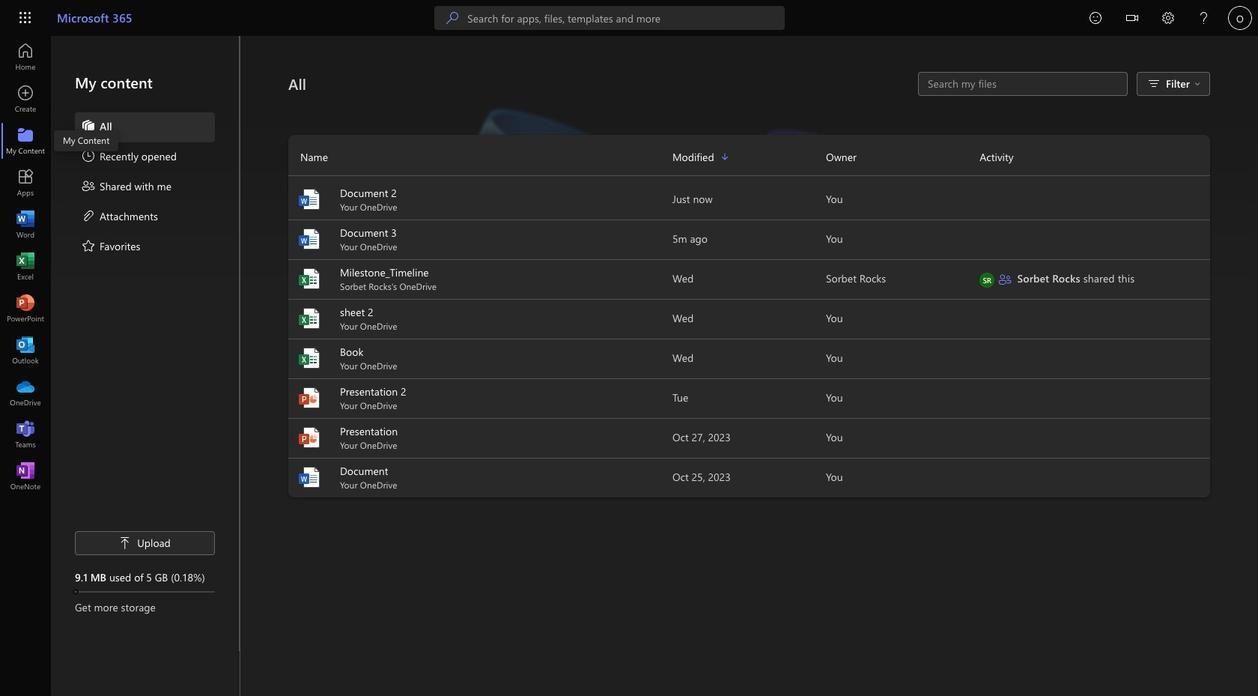 Task type: vqa. For each thing, say whether or not it's contained in the screenshot.
This account doesn't have a Microsoft 365 subscription. Click to view your benefits. tooltip
no



Task type: describe. For each thing, give the bounding box(es) containing it.
activity, column 4 of 4 column header
[[980, 145, 1211, 169]]

my content image
[[18, 133, 33, 148]]

name milestone_timeline cell
[[288, 265, 673, 292]]

displaying 8 out of 8 files. status
[[919, 72, 1128, 96]]

powerpoint image for name presentation cell
[[297, 426, 321, 450]]

apps image
[[18, 175, 33, 190]]

name presentation cell
[[288, 424, 673, 451]]

teams image
[[18, 427, 33, 442]]

menu inside my content left pane navigation navigation
[[75, 112, 215, 262]]

onenote image
[[18, 469, 33, 484]]

word image for name document 2 cell
[[297, 187, 321, 211]]

excel image for name sheet 2 cell
[[297, 306, 321, 330]]

name document 2 cell
[[288, 186, 673, 213]]

excel image for name book cell
[[297, 346, 321, 370]]

name book cell
[[288, 345, 673, 372]]

name presentation 2 cell
[[288, 384, 673, 411]]



Task type: locate. For each thing, give the bounding box(es) containing it.
1 vertical spatial powerpoint image
[[297, 386, 321, 410]]

name document cell
[[288, 464, 673, 491]]

excel image
[[18, 259, 33, 274], [297, 267, 321, 291], [297, 306, 321, 330], [297, 346, 321, 370]]

excel image for the name milestone_timeline cell
[[297, 267, 321, 291]]

excel image inside name book cell
[[297, 346, 321, 370]]

name document 3 cell
[[288, 226, 673, 253]]

onedrive image
[[18, 385, 33, 400]]

name sheet 2 cell
[[288, 305, 673, 332]]

2 vertical spatial powerpoint image
[[297, 426, 321, 450]]

powerpoint image inside name presentation 2 cell
[[297, 386, 321, 410]]

0 vertical spatial powerpoint image
[[18, 301, 33, 316]]

my content left pane navigation navigation
[[51, 36, 240, 651]]

powerpoint image for name presentation 2 cell
[[297, 386, 321, 410]]

word image for name document 'cell'
[[297, 465, 321, 489]]

Search box. Suggestions appear as you type. search field
[[468, 6, 785, 30]]

Search my files text field
[[927, 76, 1120, 91]]

excel image inside the name milestone_timeline cell
[[297, 267, 321, 291]]

menu
[[75, 112, 215, 262]]

word image inside name document 2 cell
[[297, 187, 321, 211]]

row
[[288, 145, 1211, 176]]

word image inside name document 3 "cell"
[[297, 227, 321, 251]]

word image for name document 3 "cell"
[[297, 227, 321, 251]]

excel image inside name sheet 2 cell
[[297, 306, 321, 330]]

powerpoint image inside name presentation cell
[[297, 426, 321, 450]]

banner
[[0, 0, 1259, 39]]

create image
[[18, 91, 33, 106]]

o image
[[1229, 6, 1253, 30]]

tooltip
[[54, 130, 119, 151]]

outlook image
[[18, 343, 33, 358]]

None search field
[[435, 6, 785, 30]]

home image
[[18, 49, 33, 64]]

navigation
[[0, 36, 51, 498]]

application
[[0, 36, 1259, 696]]

word image inside name document 'cell'
[[297, 465, 321, 489]]

powerpoint image
[[18, 301, 33, 316], [297, 386, 321, 410], [297, 426, 321, 450]]

word image
[[297, 187, 321, 211], [18, 217, 33, 232], [297, 227, 321, 251], [297, 465, 321, 489]]



